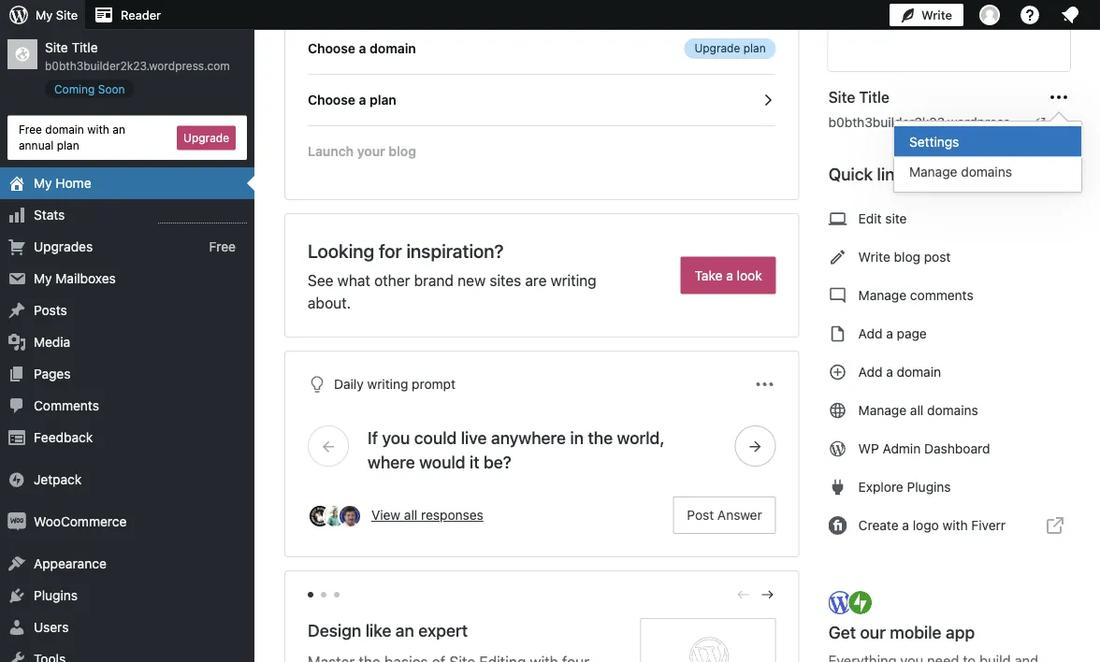 Task type: locate. For each thing, give the bounding box(es) containing it.
2 vertical spatial site
[[829, 88, 855, 106]]

write left my profile icon on the top of page
[[921, 8, 952, 22]]

img image inside jetpack link
[[7, 471, 26, 489]]

write blog post link
[[829, 239, 1085, 276]]

2 choose from the top
[[308, 92, 355, 108]]

menu containing settings
[[894, 122, 1081, 192]]

free for free
[[209, 239, 236, 254]]

2 vertical spatial domain
[[897, 364, 941, 380]]

1 horizontal spatial all
[[910, 403, 924, 418]]

domains down settings link
[[961, 164, 1012, 180]]

add
[[858, 326, 883, 341], [858, 364, 883, 380]]

1 horizontal spatial b0bth3builder2k23.wordpress.com
[[829, 114, 1040, 130]]

0 vertical spatial add
[[858, 326, 883, 341]]

anywhere
[[491, 428, 566, 448]]

a inside create a logo with fiverr link
[[902, 518, 909, 533]]

0 horizontal spatial title
[[72, 40, 98, 55]]

b0bth3builder2k23.wordpress.com up settings
[[829, 114, 1040, 130]]

domains
[[961, 164, 1012, 180], [927, 403, 978, 418]]

0 horizontal spatial domain
[[45, 123, 84, 136]]

0 vertical spatial title
[[72, 40, 98, 55]]

my up posts
[[34, 271, 52, 286]]

menu
[[894, 122, 1081, 192]]

plugins up users
[[34, 588, 78, 603]]

write left blog
[[858, 249, 890, 265]]

0 vertical spatial choose
[[308, 41, 355, 56]]

title
[[72, 40, 98, 55], [859, 88, 890, 106]]

2 add from the top
[[858, 364, 883, 380]]

1 img image from the top
[[7, 471, 26, 489]]

0 horizontal spatial writing
[[367, 376, 408, 391]]

writing
[[551, 272, 597, 290], [367, 376, 408, 391]]

free domain with an annual plan
[[19, 123, 125, 152]]

plan
[[743, 42, 766, 55], [370, 92, 397, 108]]

add a domain link
[[829, 354, 1085, 391]]

1 vertical spatial plan
[[370, 92, 397, 108]]

site right task enabled 'icon'
[[829, 88, 855, 106]]

wordpress and jetpack app image
[[829, 589, 874, 616]]

toggle menu image
[[754, 373, 776, 396]]

0 vertical spatial site
[[56, 8, 78, 22]]

0 vertical spatial upgrade
[[694, 42, 740, 55]]

my for my home
[[34, 175, 52, 191]]

my left home
[[34, 175, 52, 191]]

a for choose a plan
[[359, 92, 366, 108]]

with
[[87, 123, 109, 136], [943, 518, 968, 533]]

1 vertical spatial plugins
[[34, 588, 78, 603]]

0 vertical spatial plan
[[743, 42, 766, 55]]

my for my mailboxes
[[34, 271, 52, 286]]

next image
[[759, 587, 776, 603]]

writing right are
[[551, 272, 597, 290]]

write for write
[[921, 8, 952, 22]]

choose
[[308, 41, 355, 56], [308, 92, 355, 108]]

domain inside add a domain link
[[897, 364, 941, 380]]

coming soon
[[54, 82, 125, 95]]

logo
[[913, 518, 939, 533]]

upgrades
[[34, 239, 93, 255]]

site inside site title b0bth3builder2k23.wordpress.com
[[45, 40, 68, 55]]

upgrade inside launchpad checklist element
[[694, 42, 740, 55]]

1 horizontal spatial write
[[921, 8, 952, 22]]

view all responses link
[[371, 506, 664, 525]]

img image inside woocommerce link
[[7, 513, 26, 531]]

a up choose a plan
[[359, 41, 366, 56]]

my site link
[[0, 0, 85, 30]]

answered users image left view
[[323, 504, 347, 529]]

site down "my site"
[[45, 40, 68, 55]]

domains down add a domain link
[[927, 403, 978, 418]]

0 vertical spatial free
[[19, 123, 42, 136]]

stats
[[34, 207, 65, 223]]

1 vertical spatial an
[[396, 621, 414, 641]]

answered users image right answered users image
[[338, 504, 362, 529]]

1 vertical spatial img image
[[7, 513, 26, 531]]

post answer link
[[673, 497, 776, 534]]

2 answered users image from the left
[[338, 504, 362, 529]]

menu inside tooltip
[[894, 122, 1081, 192]]

domain inside launchpad checklist element
[[370, 41, 416, 56]]

1 add from the top
[[858, 326, 883, 341]]

1 horizontal spatial free
[[209, 239, 236, 254]]

view all responses
[[371, 507, 483, 523]]

all
[[910, 403, 924, 418], [404, 507, 417, 523]]

choose up choose a plan
[[308, 41, 355, 56]]

links
[[877, 164, 912, 184]]

home
[[55, 175, 91, 191]]

b0bth3builder2k23.wordpress.com link
[[829, 112, 1048, 132]]

1 horizontal spatial writing
[[551, 272, 597, 290]]

prompt
[[412, 376, 456, 391]]

a inside the choose a plan link
[[359, 92, 366, 108]]

a left the logo
[[902, 518, 909, 533]]

0 horizontal spatial free
[[19, 123, 42, 136]]

free up annual plan
[[19, 123, 42, 136]]

previous image
[[735, 587, 752, 603]]

1 vertical spatial title
[[859, 88, 890, 106]]

1 vertical spatial site
[[45, 40, 68, 55]]

pager controls element
[[308, 587, 776, 603]]

an right like
[[396, 621, 414, 641]]

a for take a look
[[726, 268, 733, 283]]

1 answered users image from the left
[[323, 504, 347, 529]]

manage your notifications image
[[1059, 4, 1081, 26]]

manage domains link
[[894, 157, 1081, 187]]

0 horizontal spatial plugins
[[34, 588, 78, 603]]

post answer
[[687, 507, 762, 523]]

1 vertical spatial free
[[209, 239, 236, 254]]

an down soon
[[113, 123, 125, 136]]

all right view
[[404, 507, 417, 523]]

an
[[113, 123, 125, 136], [396, 621, 414, 641]]

b0bth3builder2k23.wordpress.com up soon
[[45, 59, 230, 72]]

plugins link
[[0, 580, 254, 612]]

a
[[359, 41, 366, 56], [359, 92, 366, 108], [726, 268, 733, 283], [886, 326, 893, 341], [886, 364, 893, 380], [902, 518, 909, 533]]

plugins up create a logo with fiverr
[[907, 479, 951, 495]]

plan up task enabled 'icon'
[[743, 42, 766, 55]]

0 vertical spatial plugins
[[907, 479, 951, 495]]

domain up manage all domains
[[897, 364, 941, 380]]

1 vertical spatial add
[[858, 364, 883, 380]]

add a page
[[858, 326, 927, 341]]

0 vertical spatial with
[[87, 123, 109, 136]]

title inside site title b0bth3builder2k23.wordpress.com
[[72, 40, 98, 55]]

manage up add a page
[[858, 288, 907, 303]]

with down coming soon
[[87, 123, 109, 136]]

quick links
[[829, 164, 912, 184]]

1 vertical spatial domains
[[927, 403, 978, 418]]

looking for inspiration?
[[308, 239, 504, 261]]

0 vertical spatial b0bth3builder2k23.wordpress.com
[[45, 59, 230, 72]]

0 vertical spatial my
[[36, 8, 53, 22]]

1 vertical spatial my
[[34, 175, 52, 191]]

a left page
[[886, 326, 893, 341]]

brand
[[414, 272, 454, 290]]

domain for choose a domain
[[370, 41, 416, 56]]

view
[[371, 507, 401, 523]]

expert
[[418, 621, 468, 641]]

0 vertical spatial manage
[[909, 164, 957, 180]]

0 vertical spatial domains
[[961, 164, 1012, 180]]

my inside "link"
[[34, 175, 52, 191]]

1 vertical spatial manage
[[858, 288, 907, 303]]

0 vertical spatial img image
[[7, 471, 26, 489]]

1 horizontal spatial plan
[[743, 42, 766, 55]]

my mailboxes
[[34, 271, 116, 286]]

1 horizontal spatial title
[[859, 88, 890, 106]]

choose for choose a domain
[[308, 41, 355, 56]]

a down choose a domain
[[359, 92, 366, 108]]

add down add a page
[[858, 364, 883, 380]]

1 vertical spatial write
[[858, 249, 890, 265]]

free for free domain with an annual plan
[[19, 123, 42, 136]]

answered users image
[[323, 504, 347, 529], [338, 504, 362, 529]]

1 vertical spatial with
[[943, 518, 968, 533]]

1 horizontal spatial upgrade
[[694, 42, 740, 55]]

domain inside free domain with an annual plan
[[45, 123, 84, 136]]

a left 'look'
[[726, 268, 733, 283]]

appearance
[[34, 556, 106, 572]]

all up wp admin dashboard
[[910, 403, 924, 418]]

1 vertical spatial choose
[[308, 92, 355, 108]]

1 vertical spatial writing
[[367, 376, 408, 391]]

my
[[36, 8, 53, 22], [34, 175, 52, 191], [34, 271, 52, 286]]

answered users image
[[308, 504, 332, 529]]

img image left jetpack
[[7, 471, 26, 489]]

posts
[[34, 303, 67, 318]]

manage down settings
[[909, 164, 957, 180]]

upgrade button
[[177, 126, 236, 150]]

plan down choose a domain
[[370, 92, 397, 108]]

create a logo with fiverr
[[858, 518, 1006, 533]]

choose a plan
[[308, 92, 397, 108]]

title for site title
[[859, 88, 890, 106]]

0 horizontal spatial all
[[404, 507, 417, 523]]

1 vertical spatial domain
[[45, 123, 84, 136]]

2 horizontal spatial domain
[[897, 364, 941, 380]]

2 vertical spatial my
[[34, 271, 52, 286]]

1 vertical spatial all
[[404, 507, 417, 523]]

0 horizontal spatial upgrade
[[183, 131, 229, 144]]

free down the highest hourly views 0 image
[[209, 239, 236, 254]]

my left reader link
[[36, 8, 53, 22]]

1 choose from the top
[[308, 41, 355, 56]]

pages
[[34, 366, 71, 382]]

writing right daily
[[367, 376, 408, 391]]

our
[[860, 623, 886, 643]]

free inside free domain with an annual plan
[[19, 123, 42, 136]]

site left reader link
[[56, 8, 78, 22]]

upgrade
[[694, 42, 740, 55], [183, 131, 229, 144]]

title up b0bth3builder2k23.wordpress.com link
[[859, 88, 890, 106]]

1 vertical spatial upgrade
[[183, 131, 229, 144]]

wp
[[858, 441, 879, 457]]

1 horizontal spatial domain
[[370, 41, 416, 56]]

0 horizontal spatial an
[[113, 123, 125, 136]]

see what other brand new sites are writing about.
[[308, 272, 597, 312]]

fiverr
[[971, 518, 1006, 533]]

0 horizontal spatial with
[[87, 123, 109, 136]]

0 vertical spatial write
[[921, 8, 952, 22]]

tooltip
[[884, 111, 1082, 193]]

title up coming soon
[[72, 40, 98, 55]]

with right the logo
[[943, 518, 968, 533]]

add for add a domain
[[858, 364, 883, 380]]

sites
[[490, 272, 521, 290]]

0 vertical spatial writing
[[551, 272, 597, 290]]

upgrade inside 'button'
[[183, 131, 229, 144]]

a down add a page
[[886, 364, 893, 380]]

reader link
[[85, 0, 168, 30]]

0 vertical spatial an
[[113, 123, 125, 136]]

0 horizontal spatial write
[[858, 249, 890, 265]]

2 img image from the top
[[7, 513, 26, 531]]

page
[[897, 326, 927, 341]]

site for site title b0bth3builder2k23.wordpress.com
[[45, 40, 68, 55]]

0 vertical spatial domain
[[370, 41, 416, 56]]

manage up wp at the bottom of page
[[858, 403, 907, 418]]

upgrade for upgrade
[[183, 131, 229, 144]]

plugins
[[907, 479, 951, 495], [34, 588, 78, 603]]

add right insert_drive_file icon
[[858, 326, 883, 341]]

free
[[19, 123, 42, 136], [209, 239, 236, 254]]

choose down choose a domain
[[308, 92, 355, 108]]

domains inside tooltip
[[961, 164, 1012, 180]]

0 vertical spatial all
[[910, 403, 924, 418]]

edit site link
[[829, 200, 1085, 238]]

get
[[829, 623, 856, 643]]

a inside 'take a look' link
[[726, 268, 733, 283]]

edit site
[[858, 211, 907, 226]]

2 vertical spatial manage
[[858, 403, 907, 418]]

like
[[365, 621, 391, 641]]

img image left woocommerce
[[7, 513, 26, 531]]

domain up annual plan
[[45, 123, 84, 136]]

annual plan
[[19, 139, 79, 152]]

help image
[[1019, 4, 1041, 26]]

domain up choose a plan
[[370, 41, 416, 56]]

manage inside tooltip
[[909, 164, 957, 180]]

a inside add a domain link
[[886, 364, 893, 380]]

users
[[34, 620, 69, 635]]

img image
[[7, 471, 26, 489], [7, 513, 26, 531]]

1 horizontal spatial plugins
[[907, 479, 951, 495]]

domain
[[370, 41, 416, 56], [45, 123, 84, 136], [897, 364, 941, 380]]



Task type: describe. For each thing, give the bounding box(es) containing it.
writing inside see what other brand new sites are writing about.
[[551, 272, 597, 290]]

add for add a page
[[858, 326, 883, 341]]

mode_comment image
[[829, 284, 847, 307]]

domain for add a domain
[[897, 364, 941, 380]]

would
[[419, 452, 465, 472]]

add a page link
[[829, 315, 1085, 353]]

upgrade plan
[[694, 42, 766, 55]]

all for manage
[[910, 403, 924, 418]]

comments link
[[0, 390, 254, 422]]

manage comments
[[858, 288, 973, 303]]

feedback link
[[0, 422, 254, 454]]

tooltip containing settings
[[884, 111, 1082, 193]]

launchpad checklist element
[[308, 0, 776, 177]]

dashboard
[[924, 441, 990, 457]]

0 horizontal spatial plan
[[370, 92, 397, 108]]

daily
[[334, 376, 364, 391]]

answer
[[717, 507, 762, 523]]

0 horizontal spatial b0bth3builder2k23.wordpress.com
[[45, 59, 230, 72]]

my for my site
[[36, 8, 53, 22]]

you
[[382, 428, 410, 448]]

site title
[[829, 88, 890, 106]]

explore
[[858, 479, 903, 495]]

pages link
[[0, 358, 254, 390]]

world,
[[617, 428, 665, 448]]

a for add a domain
[[886, 364, 893, 380]]

img image for jetpack
[[7, 471, 26, 489]]

create
[[858, 518, 899, 533]]

show next prompt image
[[747, 438, 764, 455]]

title for site title b0bth3builder2k23.wordpress.com
[[72, 40, 98, 55]]

media link
[[0, 327, 254, 358]]

write for write blog post
[[858, 249, 890, 265]]

img image for woocommerce
[[7, 513, 26, 531]]

create a logo with fiverr link
[[829, 507, 1085, 544]]

users link
[[0, 612, 254, 644]]

quick
[[829, 164, 873, 184]]

show previous prompt image
[[320, 438, 337, 455]]

choose for choose a plan
[[308, 92, 355, 108]]

all for view
[[404, 507, 417, 523]]

1 horizontal spatial an
[[396, 621, 414, 641]]

1 vertical spatial b0bth3builder2k23.wordpress.com
[[829, 114, 1040, 130]]

what
[[337, 272, 370, 290]]

look
[[737, 268, 762, 283]]

in
[[570, 428, 584, 448]]

where
[[368, 452, 415, 472]]

responses
[[421, 507, 483, 523]]

jetpack
[[34, 472, 82, 487]]

manage comments link
[[829, 277, 1085, 314]]

design
[[308, 621, 361, 641]]

could
[[414, 428, 457, 448]]

write blog post
[[858, 249, 951, 265]]

take a look link
[[681, 257, 776, 294]]

manage all domains
[[858, 403, 978, 418]]

woocommerce link
[[0, 506, 254, 538]]

comments
[[910, 288, 973, 303]]

it
[[470, 452, 480, 472]]

with inside free domain with an annual plan
[[87, 123, 109, 136]]

inspiration?
[[406, 239, 504, 261]]

appearance link
[[0, 548, 254, 580]]

add a domain
[[858, 364, 941, 380]]

reader
[[121, 8, 161, 22]]

insert_drive_file image
[[829, 323, 847, 345]]

edit image
[[829, 246, 847, 268]]

wp admin dashboard
[[858, 441, 990, 457]]

soon
[[98, 82, 125, 95]]

edit
[[858, 211, 882, 226]]

daily writing prompt
[[334, 376, 456, 391]]

highest hourly views 0 image
[[158, 211, 247, 224]]

a for choose a domain
[[359, 41, 366, 56]]

be?
[[484, 452, 512, 472]]

site for site title
[[829, 88, 855, 106]]

stats link
[[0, 199, 254, 231]]

feedback
[[34, 430, 93, 445]]

my profile image
[[979, 5, 1000, 25]]

my site
[[36, 8, 78, 22]]

site title b0bth3builder2k23.wordpress.com
[[45, 40, 230, 72]]

an inside free domain with an annual plan
[[113, 123, 125, 136]]

mailboxes
[[55, 271, 116, 286]]

get our mobile app
[[829, 623, 975, 643]]

choose a domain
[[308, 41, 416, 56]]

design like an expert
[[308, 621, 468, 641]]

live
[[461, 428, 487, 448]]

upgrade for upgrade plan
[[694, 42, 740, 55]]

jetpack link
[[0, 464, 254, 496]]

laptop image
[[829, 208, 847, 230]]

for
[[379, 239, 402, 261]]

a for add a page
[[886, 326, 893, 341]]

my mailboxes link
[[0, 263, 254, 295]]

woocommerce
[[34, 514, 127, 530]]

see
[[308, 272, 334, 290]]

looking
[[308, 239, 374, 261]]

wp admin dashboard link
[[829, 430, 1085, 468]]

settings
[[909, 134, 959, 149]]

posts link
[[0, 295, 254, 327]]

choose a plan link
[[308, 75, 776, 126]]

other
[[374, 272, 410, 290]]

post
[[924, 249, 951, 265]]

my home
[[34, 175, 91, 191]]

manage domains
[[909, 164, 1012, 180]]

are
[[525, 272, 547, 290]]

new
[[458, 272, 486, 290]]

explore plugins
[[858, 479, 951, 495]]

post
[[687, 507, 714, 523]]

explore plugins link
[[829, 469, 1085, 506]]

comments
[[34, 398, 99, 414]]

the
[[588, 428, 613, 448]]

manage all domains link
[[829, 392, 1085, 429]]

manage for manage comments
[[858, 288, 907, 303]]

manage for manage domains
[[909, 164, 957, 180]]

1 horizontal spatial with
[[943, 518, 968, 533]]

task enabled image
[[759, 92, 776, 109]]

more options for site site title image
[[1048, 86, 1070, 109]]

manage for manage all domains
[[858, 403, 907, 418]]

a for create a logo with fiverr
[[902, 518, 909, 533]]



Task type: vqa. For each thing, say whether or not it's contained in the screenshot.
"Appearance" LINK
yes



